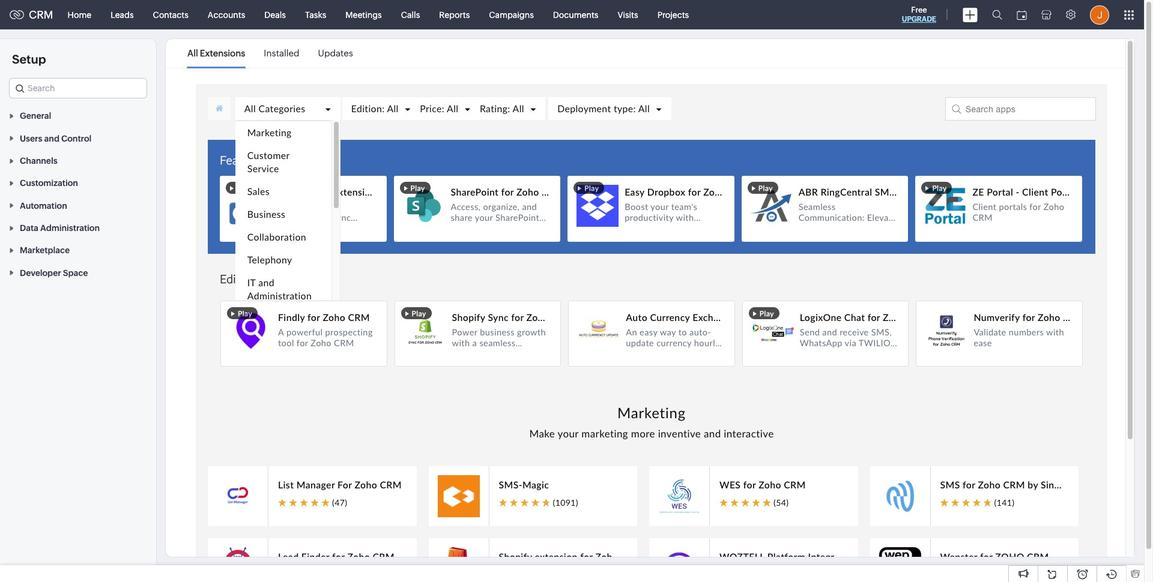 Task type: locate. For each thing, give the bounding box(es) containing it.
reports
[[440, 10, 470, 20]]

users and control button
[[0, 127, 156, 149]]

developer space button
[[0, 262, 156, 284]]

meetings link
[[336, 0, 392, 29]]

campaigns link
[[480, 0, 544, 29]]

users and control
[[20, 134, 92, 143]]

leads
[[111, 10, 134, 20]]

free
[[912, 5, 928, 14]]

developer space
[[20, 269, 88, 278]]

None field
[[9, 78, 147, 99]]

customization button
[[0, 172, 156, 194]]

all extensions link
[[188, 40, 245, 67]]

search image
[[993, 10, 1003, 20]]

data
[[20, 224, 38, 233]]

control
[[61, 134, 92, 143]]

campaigns
[[489, 10, 534, 20]]

documents
[[553, 10, 599, 20]]

installed link
[[264, 40, 300, 67]]

free upgrade
[[903, 5, 937, 23]]

projects link
[[648, 0, 699, 29]]

data administration
[[20, 224, 100, 233]]

profile image
[[1091, 5, 1110, 24]]

crm
[[29, 8, 53, 21]]

projects
[[658, 10, 690, 20]]

deals
[[265, 10, 286, 20]]

contacts link
[[143, 0, 198, 29]]

data administration button
[[0, 217, 156, 239]]

tasks
[[305, 10, 327, 20]]

contacts
[[153, 10, 189, 20]]

create menu element
[[956, 0, 986, 29]]

meetings
[[346, 10, 382, 20]]

home link
[[58, 0, 101, 29]]

deals link
[[255, 0, 296, 29]]

all
[[188, 48, 198, 58]]

general button
[[0, 105, 156, 127]]

installed
[[264, 48, 300, 58]]

marketplace button
[[0, 239, 156, 262]]

updates
[[318, 48, 353, 58]]

upgrade
[[903, 15, 937, 23]]

general
[[20, 111, 51, 121]]

developer
[[20, 269, 61, 278]]



Task type: vqa. For each thing, say whether or not it's contained in the screenshot.
All
yes



Task type: describe. For each thing, give the bounding box(es) containing it.
Search text field
[[10, 79, 147, 98]]

updates link
[[318, 40, 353, 67]]

and
[[44, 134, 59, 143]]

calls
[[401, 10, 420, 20]]

extensions
[[200, 48, 245, 58]]

automation
[[20, 201, 67, 211]]

visits
[[618, 10, 639, 20]]

visits link
[[608, 0, 648, 29]]

setup
[[12, 52, 46, 66]]

tasks link
[[296, 0, 336, 29]]

documents link
[[544, 0, 608, 29]]

space
[[63, 269, 88, 278]]

users
[[20, 134, 42, 143]]

search element
[[986, 0, 1010, 29]]

automation button
[[0, 194, 156, 217]]

all extensions
[[188, 48, 245, 58]]

channels
[[20, 156, 58, 166]]

create menu image
[[963, 8, 978, 22]]

customization
[[20, 179, 78, 188]]

home
[[68, 10, 91, 20]]

marketplace
[[20, 246, 70, 256]]

profile element
[[1084, 0, 1117, 29]]

calls link
[[392, 0, 430, 29]]

accounts link
[[198, 0, 255, 29]]

crm link
[[10, 8, 53, 21]]

leads link
[[101, 0, 143, 29]]

channels button
[[0, 149, 156, 172]]

calendar image
[[1018, 10, 1028, 20]]

reports link
[[430, 0, 480, 29]]

administration
[[40, 224, 100, 233]]

accounts
[[208, 10, 245, 20]]



